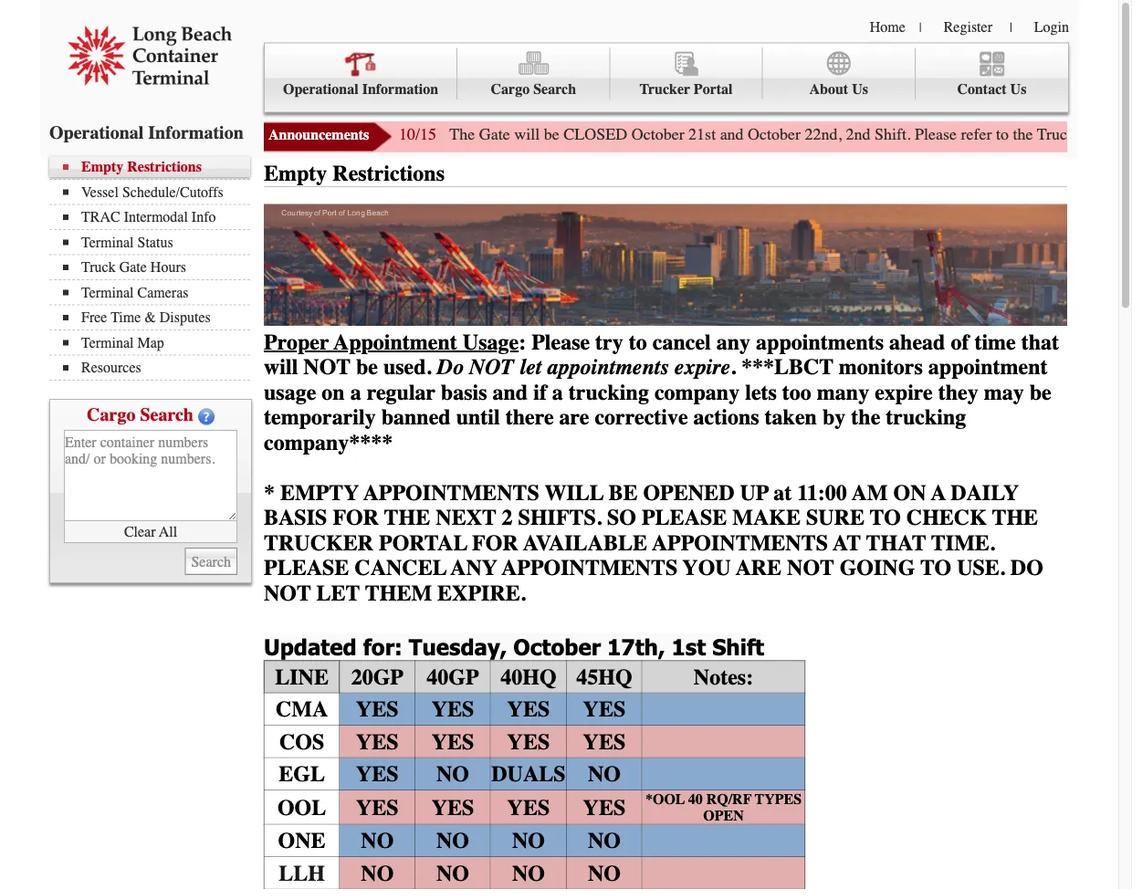 Task type: describe. For each thing, give the bounding box(es) containing it.
taken
[[765, 405, 817, 430]]

terminal cameras link
[[63, 284, 250, 301]]

temporarily
[[264, 405, 376, 430]]

2nd
[[846, 125, 871, 144]]

0 vertical spatial please
[[915, 125, 957, 144]]

usage
[[463, 330, 519, 355]]

1 horizontal spatial be
[[544, 125, 559, 144]]

types
[[755, 791, 802, 808]]

login link
[[1034, 18, 1069, 35]]

make
[[733, 506, 801, 531]]

Enter container numbers and/ or booking numbers.  text field
[[64, 430, 237, 521]]

1 vertical spatial please
[[264, 556, 349, 581]]

up
[[740, 480, 769, 506]]

them
[[365, 581, 432, 606]]

10/15
[[399, 125, 437, 144]]

time
[[975, 330, 1016, 355]]

20gp
[[351, 665, 404, 690]]

.
[[731, 355, 736, 380]]

0 horizontal spatial expire
[[675, 355, 731, 380]]

the inside . ***lbct monitors appointment usage on a regular basis and if a trucking company lets too many expire they may be temporarily banned until there are corrective actions taken by the trucking company****
[[851, 405, 881, 430]]

trac intermodal info link
[[63, 209, 250, 226]]

operational information link
[[265, 48, 458, 99]]

0 horizontal spatial appointments
[[547, 355, 669, 380]]

announcements
[[268, 126, 369, 143]]

ho
[[1115, 125, 1132, 144]]

may
[[984, 380, 1024, 405]]

2 | from the left
[[1010, 20, 1013, 35]]

0 horizontal spatial for
[[333, 506, 379, 531]]

vessel schedule/cutoffs link
[[63, 184, 250, 200]]

shifts.
[[518, 506, 602, 531]]

basis
[[264, 506, 327, 531]]

ool
[[278, 795, 326, 820]]

updated
[[264, 633, 357, 660]]

appointment
[[929, 355, 1048, 380]]

***lbct
[[741, 355, 834, 380]]

1 horizontal spatial october
[[632, 125, 685, 144]]

truck gate hours link
[[63, 259, 250, 276]]

are
[[736, 556, 782, 581]]

1 horizontal spatial will
[[514, 125, 540, 144]]

info
[[192, 209, 216, 226]]

40
[[688, 791, 703, 808]]

home link
[[870, 18, 906, 35]]

on
[[894, 480, 926, 506]]

1 horizontal spatial and
[[720, 125, 744, 144]]

1 | from the left
[[919, 20, 922, 35]]

: please try to cancel any appointments ahead of time that will not be used.
[[264, 330, 1059, 380]]

21st
[[689, 125, 716, 144]]

all
[[159, 524, 177, 540]]

1 terminal from the top
[[81, 234, 134, 251]]

you
[[683, 556, 731, 581]]

0 vertical spatial the
[[1013, 125, 1033, 144]]

too
[[783, 380, 812, 405]]

time.
[[932, 531, 995, 556]]

terminal map link
[[63, 334, 250, 351]]

. ***lbct monitors appointment usage on a regular basis and if a trucking company lets too many expire they may be temporarily banned until there are corrective actions taken by the trucking company****
[[264, 355, 1052, 455]]

terminal status link
[[63, 234, 250, 251]]

menu bar containing empty restrictions
[[49, 157, 259, 381]]

appointments inside : please try to cancel any appointments ahead of time that will not be used.
[[756, 330, 884, 355]]

1 horizontal spatial trucking
[[886, 405, 966, 430]]

regular
[[367, 380, 436, 405]]

por​tal
[[379, 531, 467, 556]]

open
[[703, 808, 744, 825]]

clear all button
[[64, 521, 237, 543]]

tuesday,
[[409, 633, 507, 660]]

for:
[[363, 633, 403, 660]]

*ool 40 rq/rf types open
[[646, 791, 802, 825]]

many
[[817, 380, 870, 405]]

cancel
[[653, 330, 711, 355]]

*ool
[[646, 791, 685, 808]]

basis
[[441, 380, 487, 405]]

trucker
[[640, 81, 690, 98]]

empty
[[280, 480, 359, 506]]

opened
[[643, 480, 735, 506]]

contact us
[[957, 81, 1027, 98]]

1 the from the left
[[384, 506, 430, 531]]

that
[[1022, 330, 1059, 355]]

until
[[456, 405, 500, 430]]

cargo search link
[[458, 48, 610, 99]]

1 horizontal spatial for
[[472, 531, 518, 556]]

1 horizontal spatial operational
[[283, 81, 359, 98]]

expire.
[[438, 581, 526, 606]]

one
[[278, 829, 326, 854]]

0 vertical spatial information
[[362, 81, 439, 98]]

at
[[833, 531, 861, 556]]

restrictions for empty restrictions
[[333, 161, 445, 186]]

empty restrictions
[[264, 161, 445, 186]]

free
[[81, 309, 107, 326]]

updated for: tuesday, october 17th, 1st shift
[[264, 633, 764, 660]]

vessel
[[81, 184, 119, 200]]

monitors
[[839, 355, 923, 380]]

2 the from the left
[[992, 506, 1038, 531]]

intermodal
[[124, 209, 188, 226]]

empty for empty restrictions
[[264, 161, 327, 186]]

cma
[[276, 697, 328, 722]]

hours
[[151, 259, 186, 276]]

at
[[774, 480, 792, 506]]

1 a from the left
[[350, 380, 361, 405]]

proper
[[264, 330, 329, 355]]

2 horizontal spatial october
[[748, 125, 801, 144]]

duals
[[492, 762, 566, 787]]

of
[[951, 330, 969, 355]]

schedule/cutoffs
[[122, 184, 223, 200]]

contact
[[957, 81, 1007, 98]]

by
[[823, 405, 846, 430]]

do not let appointments expire
[[437, 355, 731, 380]]

will
[[545, 480, 604, 506]]

home
[[870, 18, 906, 35]]



Task type: locate. For each thing, give the bounding box(es) containing it.
empty for empty restrictions vessel schedule/cutoffs trac intermodal info terminal status truck gate hours terminal cameras free time & disputes terminal map resources
[[81, 158, 123, 175]]

1 us from the left
[[852, 81, 868, 98]]

1 horizontal spatial to
[[921, 556, 952, 581]]

22nd,
[[805, 125, 842, 144]]

clear all
[[124, 524, 177, 540]]

egl
[[279, 762, 325, 787]]

will down cargo search link
[[514, 125, 540, 144]]

1 vertical spatial search
[[140, 405, 194, 426]]

restrictions inside empty restrictions vessel schedule/cutoffs trac intermodal info terminal status truck gate hours terminal cameras free time & disputes terminal map resources
[[127, 158, 202, 175]]

1 horizontal spatial empty
[[264, 161, 327, 186]]

the up do
[[992, 506, 1038, 531]]

please left refer
[[915, 125, 957, 144]]

0 horizontal spatial empty
[[81, 158, 123, 175]]

0 horizontal spatial please
[[532, 330, 590, 355]]

0 vertical spatial please
[[642, 506, 727, 531]]

appointments up por​tal
[[364, 480, 540, 506]]

restrictions up the vessel schedule/cutoffs link
[[127, 158, 202, 175]]

&
[[145, 309, 156, 326]]

llh
[[279, 861, 325, 886]]

for
[[333, 506, 379, 531], [472, 531, 518, 556]]

operational information inside menu bar
[[283, 81, 439, 98]]

next
[[436, 506, 497, 531]]

* empty appointments will be opened up at 11:00 am on a daily basis for the next 2 shifts.  so please make sure to check the trucker por​tal for available appointments at that time. please cancel any appointments you are not going to use.  do not let them expire.
[[264, 480, 1044, 606]]

0 horizontal spatial us
[[852, 81, 868, 98]]

terminal down the trac
[[81, 234, 134, 251]]

0 vertical spatial operational information
[[283, 81, 439, 98]]

and inside . ***lbct monitors appointment usage on a regular basis and if a trucking company lets too many expire they may be temporarily banned until there are corrective actions taken by the trucking company****
[[493, 380, 528, 405]]

0 horizontal spatial cargo
[[87, 405, 136, 426]]

1 horizontal spatial appointments
[[756, 330, 884, 355]]

us right the "about" on the right top of the page
[[852, 81, 868, 98]]

0 horizontal spatial information
[[148, 122, 244, 143]]

lets
[[745, 380, 777, 405]]

closed
[[564, 125, 628, 144]]

operational up vessel
[[49, 122, 144, 143]]

us for contact us
[[1011, 81, 1027, 98]]

0 horizontal spatial |
[[919, 20, 922, 35]]

operational information up announcements
[[283, 81, 439, 98]]

ahead
[[890, 330, 946, 355]]

october up 40hq
[[513, 633, 601, 660]]

please inside : please try to cancel any appointments ahead of time that will not be used.
[[532, 330, 590, 355]]

restrictions down 10/15
[[333, 161, 445, 186]]

trucking down try
[[569, 380, 649, 405]]

resources
[[81, 359, 141, 376]]

1 horizontal spatial please
[[915, 125, 957, 144]]

0 vertical spatial and
[[720, 125, 744, 144]]

to left use.
[[921, 556, 952, 581]]

0 vertical spatial to
[[996, 125, 1009, 144]]

information up empty restrictions link
[[148, 122, 244, 143]]

1 horizontal spatial to
[[996, 125, 1009, 144]]

a right on
[[350, 380, 361, 405]]

am
[[852, 480, 888, 506]]

shift
[[712, 633, 764, 660]]

october left "22nd,"
[[748, 125, 801, 144]]

information
[[362, 81, 439, 98], [148, 122, 244, 143]]

1 horizontal spatial cargo search
[[491, 81, 576, 98]]

0 horizontal spatial menu bar
[[49, 157, 259, 381]]

daily
[[951, 480, 1019, 506]]

appointments down the up
[[652, 531, 828, 556]]

1 vertical spatial operational information
[[49, 122, 244, 143]]

be inside . ***lbct monitors appointment usage on a regular basis and if a trucking company lets too many expire they may be temporarily banned until there are corrective actions taken by the trucking company****
[[1030, 380, 1052, 405]]

status
[[137, 234, 173, 251]]

clear
[[124, 524, 156, 540]]

and left if
[[493, 380, 528, 405]]

truck inside empty restrictions vessel schedule/cutoffs trac intermodal info terminal status truck gate hours terminal cameras free time & disputes terminal map resources
[[81, 259, 116, 276]]

to inside : please try to cancel any appointments ahead of time that will not be used.
[[629, 330, 647, 355]]

menu bar
[[264, 42, 1069, 113], [49, 157, 259, 381]]

gate down status
[[119, 259, 147, 276]]

and right 21st
[[720, 125, 744, 144]]

free time & disputes link
[[63, 309, 250, 326]]

us right 'contact'
[[1011, 81, 1027, 98]]

register
[[944, 18, 993, 35]]

be left closed on the top of the page
[[544, 125, 559, 144]]

will inside : please try to cancel any appointments ahead of time that will not be used.
[[264, 355, 298, 380]]

1 vertical spatial information
[[148, 122, 244, 143]]

to right at
[[870, 506, 901, 531]]

company****
[[264, 430, 393, 455]]

0 horizontal spatial search
[[140, 405, 194, 426]]

0 horizontal spatial be
[[356, 355, 378, 380]]

0 horizontal spatial to
[[629, 330, 647, 355]]

2
[[502, 506, 513, 531]]

operational information up empty restrictions link
[[49, 122, 244, 143]]

let
[[317, 581, 360, 606]]

1 horizontal spatial truck
[[1037, 125, 1076, 144]]

please right :
[[532, 330, 590, 355]]

11:00
[[797, 480, 847, 506]]

will left on
[[264, 355, 298, 380]]

appointments down shifts.
[[502, 556, 678, 581]]

about us
[[810, 81, 868, 98]]

sure
[[806, 506, 865, 531]]

please up you
[[642, 506, 727, 531]]

check
[[907, 506, 987, 531]]

are
[[559, 405, 589, 430]]

40hq
[[501, 665, 557, 690]]

trucker
[[264, 531, 374, 556]]

0 vertical spatial terminal
[[81, 234, 134, 251]]

1 horizontal spatial please
[[642, 506, 727, 531]]

the
[[384, 506, 430, 531], [992, 506, 1038, 531]]

1 horizontal spatial expire
[[875, 380, 933, 405]]

us inside 'link'
[[852, 81, 868, 98]]

do
[[437, 355, 464, 380]]

0 vertical spatial truck
[[1037, 125, 1076, 144]]

cargo search down resources link
[[87, 405, 194, 426]]

0 vertical spatial to
[[870, 506, 901, 531]]

2 horizontal spatial be
[[1030, 380, 1052, 405]]

0 horizontal spatial truck
[[81, 259, 116, 276]]

1 vertical spatial to
[[629, 330, 647, 355]]

1 vertical spatial the
[[851, 405, 881, 430]]

2 terminal from the top
[[81, 284, 134, 301]]

0 vertical spatial cargo
[[491, 81, 530, 98]]

1 vertical spatial menu bar
[[49, 157, 259, 381]]

truck left ho
[[1037, 125, 1076, 144]]

0 horizontal spatial operational information
[[49, 122, 244, 143]]

be inside : please try to cancel any appointments ahead of time that will not be used.
[[356, 355, 378, 380]]

gate right "the"
[[479, 125, 510, 144]]

trucker portal
[[640, 81, 733, 98]]

1 vertical spatial please
[[532, 330, 590, 355]]

gate left ho
[[1080, 125, 1111, 144]]

gate inside empty restrictions vessel schedule/cutoffs trac intermodal info terminal status truck gate hours terminal cameras free time & disputes terminal map resources
[[119, 259, 147, 276]]

trucking
[[569, 380, 649, 405], [886, 405, 966, 430]]

1 vertical spatial truck
[[81, 259, 116, 276]]

1 horizontal spatial the
[[1013, 125, 1033, 144]]

0 vertical spatial cargo search
[[491, 81, 576, 98]]

1 horizontal spatial restrictions
[[333, 161, 445, 186]]

1 vertical spatial terminal
[[81, 284, 134, 301]]

trucker portal link
[[610, 48, 763, 99]]

1 vertical spatial and
[[493, 380, 528, 405]]

45hq
[[576, 665, 632, 690]]

information up 10/15
[[362, 81, 439, 98]]

1 horizontal spatial operational information
[[283, 81, 439, 98]]

appointments up corrective
[[547, 355, 669, 380]]

appointments up the too
[[756, 330, 884, 355]]

us for about us
[[852, 81, 868, 98]]

shift.
[[875, 125, 911, 144]]

to
[[996, 125, 1009, 144], [629, 330, 647, 355]]

0 horizontal spatial a
[[350, 380, 361, 405]]

october left 21st
[[632, 125, 685, 144]]

to right refer
[[996, 125, 1009, 144]]

cos
[[279, 730, 324, 755]]

corrective
[[595, 405, 688, 430]]

line
[[275, 665, 329, 690]]

1 vertical spatial will
[[264, 355, 298, 380]]

not
[[303, 355, 351, 380], [469, 355, 514, 380], [787, 556, 835, 581], [264, 581, 311, 606]]

| right home
[[919, 20, 922, 35]]

cargo search up closed on the top of the page
[[491, 81, 576, 98]]

be right "may" at top
[[1030, 380, 1052, 405]]

0 horizontal spatial trucking
[[569, 380, 649, 405]]

1 horizontal spatial |
[[1010, 20, 1013, 35]]

1 horizontal spatial a
[[552, 380, 563, 405]]

rq/rf
[[706, 791, 752, 808]]

be left used.
[[356, 355, 378, 380]]

0 horizontal spatial cargo search
[[87, 405, 194, 426]]

0 vertical spatial menu bar
[[264, 42, 1069, 113]]

try
[[596, 330, 624, 355]]

1 horizontal spatial gate
[[479, 125, 510, 144]]

any
[[451, 556, 497, 581]]

10/15 the gate will be closed october 21st and october 22nd, 2nd shift. please refer to the truck gate ho
[[399, 125, 1132, 144]]

that
[[866, 531, 926, 556]]

0 vertical spatial will
[[514, 125, 540, 144]]

a right if
[[552, 380, 563, 405]]

portal
[[694, 81, 733, 98]]

be
[[609, 480, 638, 506]]

1 vertical spatial to
[[921, 556, 952, 581]]

0 vertical spatial search
[[534, 81, 576, 98]]

the right refer
[[1013, 125, 1033, 144]]

not inside : please try to cancel any appointments ahead of time that will not be used.
[[303, 355, 351, 380]]

available
[[523, 531, 647, 556]]

restrictions for empty restrictions vessel schedule/cutoffs trac intermodal info terminal status truck gate hours terminal cameras free time & disputes terminal map resources
[[127, 158, 202, 175]]

0 horizontal spatial gate
[[119, 259, 147, 276]]

2 a from the left
[[552, 380, 563, 405]]

time
[[111, 309, 141, 326]]

1 horizontal spatial us
[[1011, 81, 1027, 98]]

0 horizontal spatial will
[[264, 355, 298, 380]]

search up closed on the top of the page
[[534, 81, 576, 98]]

the up cancel
[[384, 506, 430, 531]]

0 horizontal spatial the
[[851, 405, 881, 430]]

trucking down the monitors
[[886, 405, 966, 430]]

operational information
[[283, 81, 439, 98], [49, 122, 244, 143]]

operational
[[283, 81, 359, 98], [49, 122, 144, 143]]

menu bar containing operational information
[[264, 42, 1069, 113]]

empty down announcements
[[264, 161, 327, 186]]

please down the basis
[[264, 556, 349, 581]]

expire inside . ***lbct monitors appointment usage on a regular basis and if a trucking company lets too many expire they may be temporarily banned until there are corrective actions taken by the trucking company****
[[875, 380, 933, 405]]

1 vertical spatial cargo
[[87, 405, 136, 426]]

if
[[534, 380, 547, 405]]

| left login link
[[1010, 20, 1013, 35]]

search inside menu bar
[[534, 81, 576, 98]]

1 vertical spatial cargo search
[[87, 405, 194, 426]]

let
[[520, 355, 542, 380]]

company
[[655, 380, 740, 405]]

search down resources link
[[140, 405, 194, 426]]

2 horizontal spatial gate
[[1080, 125, 1111, 144]]

2 vertical spatial terminal
[[81, 334, 134, 351]]

any
[[717, 330, 751, 355]]

empty up vessel
[[81, 158, 123, 175]]

used.
[[383, 355, 432, 380]]

about us link
[[763, 48, 916, 99]]

1 vertical spatial operational
[[49, 122, 144, 143]]

0 horizontal spatial and
[[493, 380, 528, 405]]

operational up announcements
[[283, 81, 359, 98]]

1 horizontal spatial cargo
[[491, 81, 530, 98]]

0 horizontal spatial the
[[384, 506, 430, 531]]

the
[[450, 125, 475, 144]]

0 horizontal spatial restrictions
[[127, 158, 202, 175]]

the right by
[[851, 405, 881, 430]]

register link
[[944, 18, 993, 35]]

0 horizontal spatial please
[[264, 556, 349, 581]]

usage
[[264, 380, 316, 405]]

for up 'expire.'
[[472, 531, 518, 556]]

1 horizontal spatial menu bar
[[264, 42, 1069, 113]]

1 horizontal spatial search
[[534, 81, 576, 98]]

contact us link
[[916, 48, 1068, 99]]

2 us from the left
[[1011, 81, 1027, 98]]

1 horizontal spatial the
[[992, 506, 1038, 531]]

0 horizontal spatial october
[[513, 633, 601, 660]]

40gp
[[427, 665, 479, 690]]

terminal up resources
[[81, 334, 134, 351]]

0 horizontal spatial to
[[870, 506, 901, 531]]

terminal up free
[[81, 284, 134, 301]]

None submit
[[185, 548, 237, 575]]

for right the basis
[[333, 506, 379, 531]]

to right try
[[629, 330, 647, 355]]

cargo inside menu bar
[[491, 81, 530, 98]]

0 horizontal spatial operational
[[49, 122, 144, 143]]

empty inside empty restrictions vessel schedule/cutoffs trac intermodal info terminal status truck gate hours terminal cameras free time & disputes terminal map resources
[[81, 158, 123, 175]]

map
[[137, 334, 164, 351]]

0 vertical spatial operational
[[283, 81, 359, 98]]

refer
[[961, 125, 992, 144]]

1 horizontal spatial information
[[362, 81, 439, 98]]

truck down the trac
[[81, 259, 116, 276]]

3 terminal from the top
[[81, 334, 134, 351]]



Task type: vqa. For each thing, say whether or not it's contained in the screenshot.
Vessel Schedule/Cutoffs link
yes



